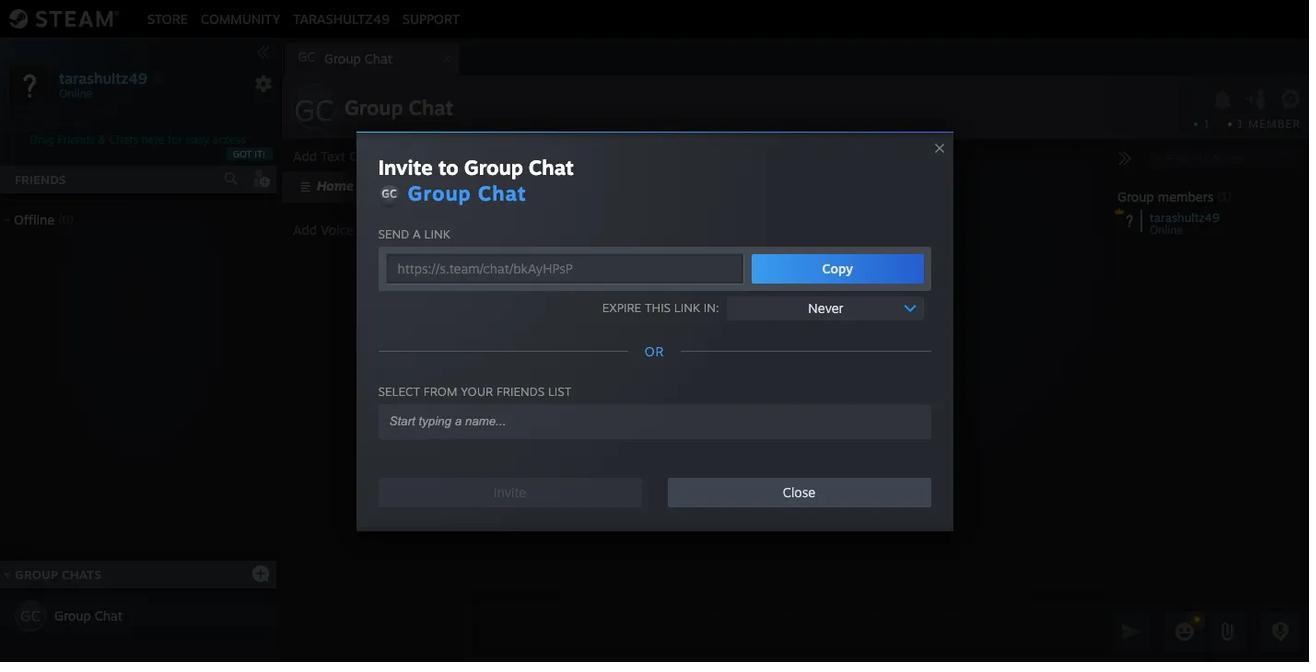 Task type: describe. For each thing, give the bounding box(es) containing it.
voice
[[321, 222, 354, 238]]

close
[[783, 484, 816, 500]]

unpin channel list image
[[435, 144, 459, 168]]

list
[[548, 384, 572, 399]]

gc down "collapse chats list" image
[[20, 607, 40, 626]]

gc up text
[[294, 92, 334, 129]]

2 vertical spatial tarashultz49
[[1150, 210, 1220, 225]]

to
[[438, 154, 459, 179]]

drag friends & chats here for easy access
[[30, 133, 246, 147]]

select from your friends list
[[378, 384, 572, 399]]

0 vertical spatial group chat
[[345, 95, 453, 120]]

channel for add text channel
[[349, 148, 398, 164]]

select
[[378, 384, 420, 399]]

never
[[808, 300, 844, 316]]

close this tab image
[[438, 53, 456, 64]]

expire
[[602, 300, 641, 315]]

drag
[[30, 133, 54, 147]]

0 vertical spatial chats
[[109, 133, 138, 147]]

for
[[168, 133, 182, 147]]

2 vertical spatial group chat
[[54, 608, 123, 624]]

friday,
[[632, 163, 660, 174]]

manage friends list settings image
[[254, 75, 273, 93]]

offline
[[14, 212, 55, 228]]

community link
[[194, 11, 287, 26]]

create a group chat image
[[252, 564, 270, 583]]

add text channel
[[293, 148, 398, 164]]

add for add text channel
[[293, 148, 317, 164]]

manage notification settings image
[[1211, 89, 1234, 110]]

invite a friend to this group chat image
[[1246, 88, 1269, 111]]

this
[[645, 300, 671, 315]]

chat inside gc group chat
[[365, 51, 393, 66]]

2 vertical spatial friends
[[497, 384, 545, 399]]

invite to group chat
[[378, 154, 574, 179]]

send
[[378, 226, 409, 241]]

access
[[212, 133, 246, 147]]

submit image
[[1119, 620, 1143, 644]]

gc group chat
[[298, 49, 393, 66]]

a
[[413, 226, 421, 241]]

or
[[645, 343, 665, 359]]

1 vertical spatial friends
[[15, 172, 66, 187]]

friday, november 17, 2023
[[632, 163, 749, 174]]

17,
[[710, 163, 723, 174]]

online
[[1150, 223, 1183, 237]]

link for a
[[424, 226, 450, 241]]

gc down the 'invite'
[[382, 187, 397, 200]]

from
[[424, 384, 457, 399]]

Start typing a name... text field
[[387, 413, 907, 429]]

gc inside gc group chat
[[298, 49, 316, 64]]

collapse member list image
[[1118, 151, 1132, 166]]

copy button
[[752, 254, 924, 283]]

tarashultz49 online
[[1150, 210, 1220, 237]]

easy
[[185, 133, 209, 147]]



Task type: locate. For each thing, give the bounding box(es) containing it.
link for this
[[674, 300, 700, 315]]

tarashultz49 down members on the right top of the page
[[1150, 210, 1220, 225]]

1 1 from the left
[[1204, 117, 1210, 131]]

2023
[[725, 163, 749, 174]]

group chat
[[345, 95, 453, 120], [408, 180, 527, 205], [54, 608, 123, 624]]

1 for 1 member
[[1238, 117, 1245, 131]]

link left in:
[[674, 300, 700, 315]]

gc down tarashultz49 link
[[298, 49, 316, 64]]

tarashultz49 up gc group chat
[[293, 11, 390, 26]]

1
[[1204, 117, 1210, 131], [1238, 117, 1245, 131]]

send special image
[[1216, 621, 1238, 643]]

expire this link in:
[[602, 300, 719, 315]]

0 horizontal spatial tarashultz49
[[59, 69, 147, 87]]

group chat down invite to group chat
[[408, 180, 527, 205]]

store
[[147, 11, 188, 26]]

friends
[[57, 133, 95, 147], [15, 172, 66, 187], [497, 384, 545, 399]]

copy
[[822, 260, 853, 276]]

1 horizontal spatial chats
[[109, 133, 138, 147]]

link right a
[[424, 226, 450, 241]]

friends left list
[[497, 384, 545, 399]]

text
[[321, 148, 346, 164]]

&
[[98, 133, 106, 147]]

1 vertical spatial group chat
[[408, 180, 527, 205]]

2 add from the top
[[293, 222, 317, 238]]

store link
[[141, 11, 194, 26]]

gc
[[298, 49, 316, 64], [294, 92, 334, 129], [382, 187, 397, 200], [20, 607, 40, 626]]

home
[[317, 178, 354, 193]]

close button
[[668, 478, 931, 507]]

None text field
[[386, 253, 744, 284], [472, 609, 1107, 655], [386, 253, 744, 284], [472, 609, 1107, 655]]

0 horizontal spatial 1
[[1204, 117, 1210, 131]]

member
[[1249, 117, 1301, 131]]

november
[[662, 163, 707, 174]]

community
[[201, 11, 280, 26]]

chats
[[109, 133, 138, 147], [62, 568, 102, 582]]

members
[[1158, 189, 1214, 205]]

0 vertical spatial channel
[[349, 148, 398, 164]]

add voice channel
[[293, 222, 406, 238]]

add a friend image
[[251, 169, 271, 189]]

group members
[[1118, 189, 1214, 205]]

add left voice
[[293, 222, 317, 238]]

search my friends list image
[[223, 170, 240, 187]]

1 horizontal spatial link
[[674, 300, 700, 315]]

chats right "collapse chats list" image
[[62, 568, 102, 582]]

1 for 1
[[1204, 117, 1210, 131]]

chats right "&"
[[109, 133, 138, 147]]

1 vertical spatial add
[[293, 222, 317, 238]]

1 vertical spatial tarashultz49
[[59, 69, 147, 87]]

1 left member
[[1238, 117, 1245, 131]]

0 vertical spatial friends
[[57, 133, 95, 147]]

friends down drag
[[15, 172, 66, 187]]

group chat up the 'invite'
[[345, 95, 453, 120]]

1 vertical spatial channel
[[357, 222, 406, 238]]

0 vertical spatial link
[[424, 226, 450, 241]]

1 horizontal spatial tarashultz49
[[293, 11, 390, 26]]

group chat down group chats
[[54, 608, 123, 624]]

tarashultz49
[[293, 11, 390, 26], [59, 69, 147, 87], [1150, 210, 1220, 225]]

group chats
[[15, 568, 102, 582]]

tarashultz49 link
[[287, 11, 396, 26]]

0 vertical spatial tarashultz49
[[293, 11, 390, 26]]

2 1 from the left
[[1238, 117, 1245, 131]]

0 horizontal spatial chats
[[62, 568, 102, 582]]

tarashultz49 up "&"
[[59, 69, 147, 87]]

your
[[461, 384, 493, 399]]

channel for add voice channel
[[357, 222, 406, 238]]

1 horizontal spatial 1
[[1238, 117, 1245, 131]]

add left text
[[293, 148, 317, 164]]

1 member
[[1238, 117, 1301, 131]]

1 add from the top
[[293, 148, 317, 164]]

1 vertical spatial chats
[[62, 568, 102, 582]]

group
[[324, 51, 361, 66], [345, 95, 403, 120], [464, 154, 523, 179], [408, 180, 471, 205], [1118, 189, 1154, 205], [15, 568, 58, 582], [54, 608, 91, 624]]

here
[[142, 133, 164, 147]]

in:
[[704, 300, 719, 315]]

1 vertical spatial link
[[674, 300, 700, 315]]

chat
[[365, 51, 393, 66], [409, 95, 453, 120], [529, 154, 574, 179], [478, 180, 527, 205], [95, 608, 123, 624]]

support link
[[396, 11, 466, 26]]

channel left a
[[357, 222, 406, 238]]

invite
[[378, 154, 433, 179]]

channel right text
[[349, 148, 398, 164]]

collapse chats list image
[[0, 571, 21, 579]]

manage group chat settings image
[[1281, 89, 1304, 113]]

add for add voice channel
[[293, 222, 317, 238]]

2 horizontal spatial tarashultz49
[[1150, 210, 1220, 225]]

friends left "&"
[[57, 133, 95, 147]]

0 horizontal spatial link
[[424, 226, 450, 241]]

group inside gc group chat
[[324, 51, 361, 66]]

1 up filter by name 'text field'
[[1204, 117, 1210, 131]]

link
[[424, 226, 450, 241], [674, 300, 700, 315]]

channel
[[349, 148, 398, 164], [357, 222, 406, 238]]

Filter by Name text field
[[1143, 147, 1302, 171]]

support
[[403, 11, 460, 26]]

0 vertical spatial add
[[293, 148, 317, 164]]

send a link
[[378, 226, 450, 241]]

add
[[293, 148, 317, 164], [293, 222, 317, 238]]



Task type: vqa. For each thing, say whether or not it's contained in the screenshot.
Mini Profile link
no



